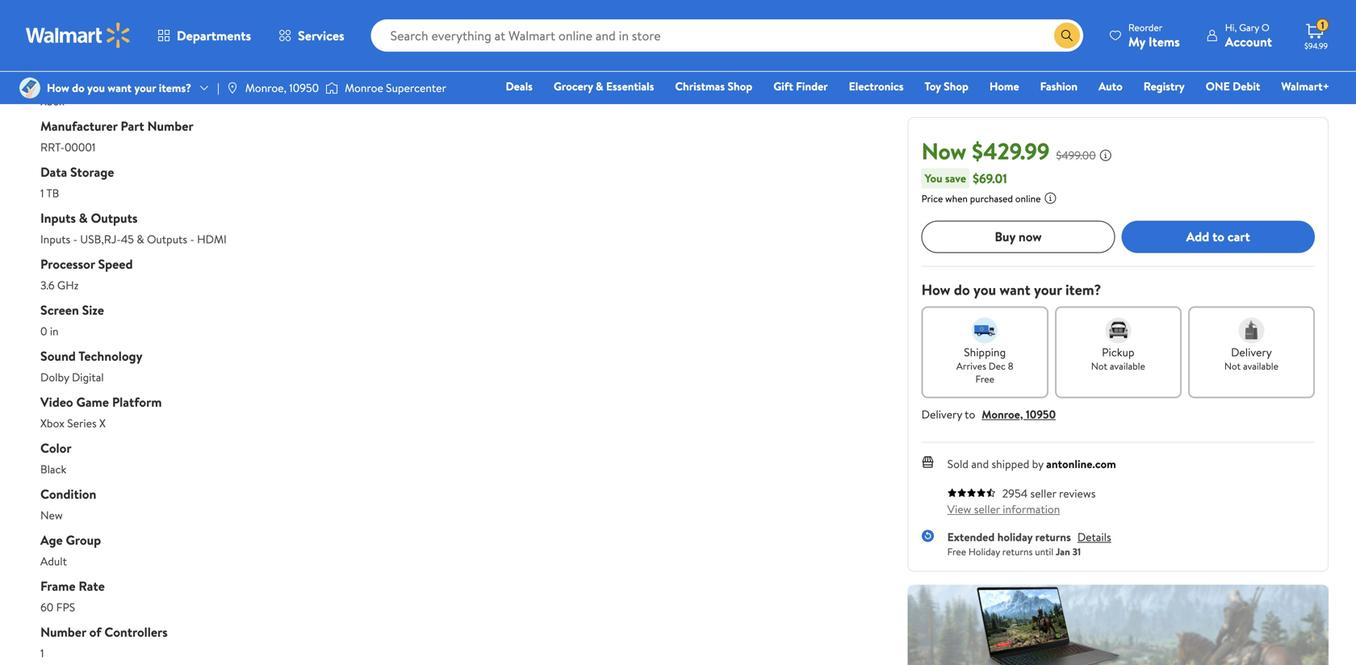 Task type: vqa. For each thing, say whether or not it's contained in the screenshot.
Account
yes



Task type: locate. For each thing, give the bounding box(es) containing it.
shipping
[[964, 344, 1006, 360]]

& right "45"
[[137, 231, 144, 247]]

processor
[[40, 255, 95, 273]]

monroe supercenter
[[345, 80, 446, 96]]

number right part
[[147, 117, 193, 135]]

0 vertical spatial free
[[976, 372, 995, 386]]

you
[[925, 170, 943, 186]]

1 not from the left
[[1091, 359, 1108, 373]]

1 vertical spatial your
[[1034, 280, 1062, 300]]

1 x from the top
[[99, 47, 106, 63]]

free inside extended holiday returns details free holiday returns until jan 31
[[948, 545, 966, 558]]

legal information image
[[1044, 192, 1057, 204]]

monroe, down dec
[[982, 406, 1023, 422]]

0 vertical spatial series
[[67, 47, 97, 63]]

returns left until
[[1003, 545, 1033, 558]]

0 vertical spatial do
[[72, 80, 85, 96]]

you up intent image for shipping
[[974, 280, 996, 300]]

add
[[1186, 228, 1209, 245]]

sold
[[948, 456, 969, 472]]

available down intent image for delivery on the right of page
[[1243, 359, 1279, 373]]

$69.01
[[973, 169, 1007, 187]]

8
[[1008, 359, 1014, 373]]

available down intent image for pickup
[[1110, 359, 1145, 373]]

1 horizontal spatial -
[[190, 231, 194, 247]]

o
[[1262, 21, 1270, 34]]

to inside button
[[1213, 228, 1225, 245]]

0 horizontal spatial to
[[965, 406, 975, 422]]

returns
[[1035, 529, 1071, 545], [1003, 545, 1033, 558]]

inputs down tb at the left
[[40, 209, 76, 227]]

1 horizontal spatial speed
[[178, 47, 208, 63]]

x left console,
[[99, 47, 106, 63]]

1 horizontal spatial your
[[1034, 280, 1062, 300]]

not inside pickup not available
[[1091, 359, 1108, 373]]

1 horizontal spatial free
[[976, 372, 995, 386]]

0 vertical spatial want
[[108, 80, 132, 96]]

want
[[108, 80, 132, 96], [1000, 280, 1031, 300]]

 image right |
[[226, 82, 239, 94]]

1 horizontal spatial number
[[147, 117, 193, 135]]

group
[[66, 531, 101, 549]]

not for delivery
[[1225, 359, 1241, 373]]

3.6
[[40, 277, 55, 293]]

2 inputs from the top
[[40, 231, 70, 247]]

add to cart button
[[1122, 221, 1315, 253]]

2 not from the left
[[1225, 359, 1241, 373]]

available
[[1110, 359, 1145, 373], [1243, 359, 1279, 373]]

how
[[47, 80, 69, 96], [922, 280, 951, 300]]

1 shop from the left
[[728, 78, 753, 94]]

1 horizontal spatial available
[[1243, 359, 1279, 373]]

1 vertical spatial &
[[79, 209, 88, 227]]

auto link
[[1092, 78, 1130, 95]]

you right 'brand'
[[87, 80, 105, 96]]

services button
[[265, 16, 358, 55]]

your left item?
[[1034, 280, 1062, 300]]

10950 down wireless
[[289, 80, 319, 96]]

how for how do you want your items?
[[47, 80, 69, 96]]

price when purchased online
[[922, 192, 1041, 205]]

0 horizontal spatial not
[[1091, 359, 1108, 373]]

view seller information
[[948, 501, 1060, 517]]

1 vertical spatial do
[[954, 280, 970, 300]]

extended
[[948, 529, 995, 545]]

- left usb,rj-
[[73, 231, 77, 247]]

series
[[67, 47, 97, 63], [67, 415, 97, 431]]

returns left 31
[[1035, 529, 1071, 545]]

0 horizontal spatial seller
[[974, 501, 1000, 517]]

extended holiday returns details free holiday returns until jan 31
[[948, 529, 1111, 558]]

electronics
[[849, 78, 904, 94]]

cart
[[1228, 228, 1250, 245]]

0 vertical spatial your
[[134, 80, 156, 96]]

free down the shipping
[[976, 372, 995, 386]]

monroe, 10950
[[245, 80, 319, 96]]

monroe,
[[245, 80, 287, 96], [982, 406, 1023, 422]]

1 vertical spatial free
[[948, 545, 966, 558]]

free
[[976, 372, 995, 386], [948, 545, 966, 558]]

shop for toy shop
[[944, 78, 969, 94]]

console,
[[109, 47, 149, 63]]

buy
[[995, 228, 1016, 245]]

learn more about strikethrough prices image
[[1099, 149, 1112, 162]]

do
[[72, 80, 85, 96], [954, 280, 970, 300]]

walmart image
[[26, 23, 131, 48]]

0 vertical spatial 1
[[1321, 18, 1325, 32]]

1 vertical spatial number
[[40, 623, 86, 641]]

0 vertical spatial 10950
[[289, 80, 319, 96]]

10950 up by
[[1026, 406, 1056, 422]]

frame
[[40, 577, 76, 595]]

1 horizontal spatial returns
[[1035, 529, 1071, 545]]

2 series from the top
[[67, 415, 97, 431]]

2 vertical spatial &
[[137, 231, 144, 247]]

1 vertical spatial want
[[1000, 280, 1031, 300]]

controllers
[[104, 623, 168, 641]]

0 horizontal spatial how
[[47, 80, 69, 96]]

0 vertical spatial number
[[147, 117, 193, 135]]

do up the shipping
[[954, 280, 970, 300]]

0 vertical spatial &
[[596, 78, 604, 94]]

seller down 4.2532 stars out of 5, based on 2954 seller reviews element
[[974, 501, 1000, 517]]

inputs up the processor
[[40, 231, 70, 247]]

 image for monroe, 10950
[[226, 82, 239, 94]]

christmas shop link
[[668, 78, 760, 95]]

1 horizontal spatial &
[[137, 231, 144, 247]]

1 horizontal spatial do
[[954, 280, 970, 300]]

0 horizontal spatial monroe,
[[245, 80, 287, 96]]

0 horizontal spatial you
[[87, 80, 105, 96]]

delivery to monroe, 10950
[[922, 406, 1056, 422]]

not down intent image for pickup
[[1091, 359, 1108, 373]]

 image
[[325, 80, 338, 96], [226, 82, 239, 94]]

 image
[[19, 78, 40, 98]]

do for how do you want your item?
[[954, 280, 970, 300]]

free left holiday
[[948, 545, 966, 558]]

do up the manufacturer
[[72, 80, 85, 96]]

outputs right "45"
[[147, 231, 187, 247]]

when
[[946, 192, 968, 205]]

hi,
[[1225, 21, 1237, 34]]

not
[[1091, 359, 1108, 373], [1225, 359, 1241, 373]]

1 horizontal spatial to
[[1213, 228, 1225, 245]]

sold and shipped by antonline.com
[[948, 456, 1116, 472]]

holiday
[[998, 529, 1033, 545]]

delivery up sold
[[922, 406, 962, 422]]

gift
[[774, 78, 793, 94]]

1 horizontal spatial not
[[1225, 359, 1241, 373]]

2 - from the left
[[190, 231, 194, 247]]

0 horizontal spatial available
[[1110, 359, 1145, 373]]

0 horizontal spatial outputs
[[91, 209, 138, 227]]

toy shop link
[[918, 78, 976, 95]]

until
[[1035, 545, 1054, 558]]

1 horizontal spatial outputs
[[147, 231, 187, 247]]

0 vertical spatial how
[[47, 80, 69, 96]]

1 horizontal spatial how
[[922, 280, 951, 300]]

1 series from the top
[[67, 47, 97, 63]]

60
[[40, 599, 54, 615]]

x down game
[[99, 415, 106, 431]]

want for items?
[[108, 80, 132, 96]]

free inside shipping arrives dec 8 free
[[976, 372, 995, 386]]

supercenter
[[386, 80, 446, 96]]

Walmart Site-Wide search field
[[371, 19, 1083, 52]]

1 horizontal spatial you
[[974, 280, 996, 300]]

grocery & essentials link
[[546, 78, 662, 95]]

series down game
[[67, 415, 97, 431]]

services
[[298, 27, 344, 44]]

1 vertical spatial delivery
[[922, 406, 962, 422]]

1
[[1321, 18, 1325, 32], [40, 185, 44, 201], [40, 645, 44, 661]]

0 vertical spatial to
[[1213, 228, 1225, 245]]

1 horizontal spatial shop
[[944, 78, 969, 94]]

available inside delivery not available
[[1243, 359, 1279, 373]]

0 horizontal spatial delivery
[[922, 406, 962, 422]]

0 vertical spatial inputs
[[40, 209, 76, 227]]

to down arrives
[[965, 406, 975, 422]]

age
[[40, 531, 63, 549]]

gary
[[1239, 21, 1259, 34]]

seller right 2954
[[1031, 485, 1057, 501]]

0 horizontal spatial shop
[[728, 78, 753, 94]]

delivery for to
[[922, 406, 962, 422]]

fps
[[56, 599, 75, 615]]

0 horizontal spatial free
[[948, 545, 966, 558]]

departments button
[[144, 16, 265, 55]]

1 inputs from the top
[[40, 209, 76, 227]]

1 left tb at the left
[[40, 185, 44, 201]]

0 vertical spatial delivery
[[1231, 344, 1272, 360]]

0 horizontal spatial want
[[108, 80, 132, 96]]

1 vertical spatial to
[[965, 406, 975, 422]]

& right grocery
[[596, 78, 604, 94]]

series down accessories
[[67, 47, 97, 63]]

1 vertical spatial outputs
[[147, 231, 187, 247]]

not inside delivery not available
[[1225, 359, 1241, 373]]

technology
[[78, 347, 143, 365]]

0 vertical spatial monroe,
[[245, 80, 287, 96]]

search icon image
[[1061, 29, 1074, 42]]

4.2532 stars out of 5, based on 2954 seller reviews element
[[948, 488, 996, 498]]

shipped
[[992, 456, 1030, 472]]

delivery down intent image for delivery on the right of page
[[1231, 344, 1272, 360]]

0 horizontal spatial your
[[134, 80, 156, 96]]

1 vertical spatial you
[[974, 280, 996, 300]]

0 vertical spatial you
[[87, 80, 105, 96]]

deals
[[506, 78, 533, 94]]

1 horizontal spatial monroe,
[[982, 406, 1023, 422]]

reorder my items
[[1128, 21, 1180, 50]]

- right "45"
[[190, 231, 194, 247]]

0 horizontal spatial -
[[73, 231, 77, 247]]

speed down departments
[[178, 47, 208, 63]]

 image for monroe supercenter
[[325, 80, 338, 96]]

1 horizontal spatial delivery
[[1231, 344, 1272, 360]]

0 horizontal spatial  image
[[226, 82, 239, 94]]

number down "fps"
[[40, 623, 86, 641]]

1 vertical spatial 10950
[[1026, 406, 1056, 422]]

1 vertical spatial series
[[67, 415, 97, 431]]

1 horizontal spatial seller
[[1031, 485, 1057, 501]]

1 up $94.99
[[1321, 18, 1325, 32]]

walmart+ link
[[1274, 78, 1337, 95]]

1 vertical spatial hdmi
[[197, 231, 227, 247]]

1 vertical spatial how
[[922, 280, 951, 300]]

electronics link
[[842, 78, 911, 95]]

to left cart
[[1213, 228, 1225, 245]]

you
[[87, 80, 105, 96], [974, 280, 996, 300]]

screen
[[40, 301, 79, 319]]

1 vertical spatial speed
[[98, 255, 133, 273]]

do for how do you want your items?
[[72, 80, 85, 96]]

auto
[[1099, 78, 1123, 94]]

0 vertical spatial speed
[[178, 47, 208, 63]]

xbox down video in the left of the page
[[40, 415, 64, 431]]

included
[[109, 25, 158, 43]]

shop right toy
[[944, 78, 969, 94]]

essentials
[[606, 78, 654, 94]]

shop for christmas shop
[[728, 78, 753, 94]]

digital
[[72, 369, 104, 385]]

&
[[596, 78, 604, 94], [79, 209, 88, 227], [137, 231, 144, 247]]

0 horizontal spatial &
[[79, 209, 88, 227]]

1 horizontal spatial want
[[1000, 280, 1031, 300]]

1 - from the left
[[73, 231, 77, 247]]

0 vertical spatial outputs
[[91, 209, 138, 227]]

0 horizontal spatial do
[[72, 80, 85, 96]]

monroe, down the cable,
[[245, 80, 287, 96]]

1 vertical spatial monroe,
[[982, 406, 1023, 422]]

delivery for not
[[1231, 344, 1272, 360]]

2 available from the left
[[1243, 359, 1279, 373]]

want down console,
[[108, 80, 132, 96]]

now
[[922, 135, 967, 167]]

1 horizontal spatial  image
[[325, 80, 338, 96]]

0 horizontal spatial number
[[40, 623, 86, 641]]

outputs up "45"
[[91, 209, 138, 227]]

& up usb,rj-
[[79, 209, 88, 227]]

your for item?
[[1034, 280, 1062, 300]]

2954 seller reviews
[[1002, 485, 1096, 501]]

0 vertical spatial hdmi
[[210, 47, 240, 63]]

1 available from the left
[[1110, 359, 1145, 373]]

 image left monroe
[[325, 80, 338, 96]]

sound
[[40, 347, 76, 365]]

monroe, 10950 button
[[982, 406, 1056, 422]]

0 horizontal spatial 10950
[[289, 80, 319, 96]]

cable,
[[243, 47, 271, 63]]

shop right christmas
[[728, 78, 753, 94]]

delivery inside delivery not available
[[1231, 344, 1272, 360]]

your left "items?"
[[134, 80, 156, 96]]

1 vertical spatial inputs
[[40, 231, 70, 247]]

shipping arrives dec 8 free
[[957, 344, 1014, 386]]

1 down 60
[[40, 645, 44, 661]]

want down the buy now button
[[1000, 280, 1031, 300]]

speed down "45"
[[98, 255, 133, 273]]

seller
[[1031, 485, 1057, 501], [974, 501, 1000, 517]]

finder
[[796, 78, 828, 94]]

00001
[[65, 139, 96, 155]]

|
[[217, 80, 219, 96]]

1 vertical spatial x
[[99, 415, 106, 431]]

0 vertical spatial x
[[99, 47, 106, 63]]

antonline.com
[[1046, 456, 1116, 472]]

2 shop from the left
[[944, 78, 969, 94]]

not down intent image for delivery on the right of page
[[1225, 359, 1241, 373]]

intent image for shipping image
[[972, 317, 998, 343]]

holiday
[[969, 545, 1000, 558]]

available inside pickup not available
[[1110, 359, 1145, 373]]

not for pickup
[[1091, 359, 1108, 373]]

monroe
[[345, 80, 383, 96]]



Task type: describe. For each thing, give the bounding box(es) containing it.
accessories included xbox series x console, high speed hdmi cable, xbox wireless controller brand xbox manufacturer part number rrt-00001 data storage 1 tb inputs & outputs inputs - usb,rj-45 & outputs - hdmi processor speed 3.6 ghz screen size 0 in sound technology dolby digital video game platform xbox series x color black condition new age group adult frame rate 60 fps number of controllers 1
[[40, 25, 395, 661]]

xbox up 'brand'
[[40, 47, 64, 63]]

by
[[1032, 456, 1044, 472]]

part
[[121, 117, 144, 135]]

registry
[[1144, 78, 1185, 94]]

available for pickup
[[1110, 359, 1145, 373]]

45
[[121, 231, 134, 247]]

$499.00
[[1056, 147, 1096, 163]]

rrt-
[[40, 139, 65, 155]]

reviews
[[1059, 485, 1096, 501]]

ghz
[[57, 277, 79, 293]]

dec
[[989, 359, 1006, 373]]

save
[[945, 170, 966, 186]]

want for item?
[[1000, 280, 1031, 300]]

xbox down 'brand'
[[40, 93, 64, 109]]

online
[[1015, 192, 1041, 205]]

how for how do you want your item?
[[922, 280, 951, 300]]

pickup not available
[[1091, 344, 1145, 373]]

free for shipping
[[976, 372, 995, 386]]

dolby
[[40, 369, 69, 385]]

details button
[[1078, 529, 1111, 545]]

buy now
[[995, 228, 1042, 245]]

adult
[[40, 553, 67, 569]]

manufacturer
[[40, 117, 118, 135]]

deals link
[[499, 78, 540, 95]]

price
[[922, 192, 943, 205]]

toy
[[925, 78, 941, 94]]

Search search field
[[371, 19, 1083, 52]]

information
[[1003, 501, 1060, 517]]

intent image for delivery image
[[1239, 317, 1265, 343]]

2 vertical spatial 1
[[40, 645, 44, 661]]

registry link
[[1136, 78, 1192, 95]]

$94.99
[[1305, 40, 1328, 51]]

rate
[[79, 577, 105, 595]]

1 vertical spatial 1
[[40, 185, 44, 201]]

view seller information link
[[948, 501, 1060, 517]]

new
[[40, 507, 63, 523]]

$429.99
[[972, 135, 1050, 167]]

size
[[82, 301, 104, 319]]

platform
[[112, 393, 162, 411]]

view
[[948, 501, 971, 517]]

0 horizontal spatial returns
[[1003, 545, 1033, 558]]

2 horizontal spatial &
[[596, 78, 604, 94]]

departments
[[177, 27, 251, 44]]

game
[[76, 393, 109, 411]]

0 horizontal spatial speed
[[98, 255, 133, 273]]

31
[[1073, 545, 1081, 558]]

fashion
[[1040, 78, 1078, 94]]

one
[[1206, 78, 1230, 94]]

to for add
[[1213, 228, 1225, 245]]

available for delivery
[[1243, 359, 1279, 373]]

condition
[[40, 485, 96, 503]]

brand
[[40, 71, 74, 89]]

buy now button
[[922, 221, 1115, 253]]

debit
[[1233, 78, 1261, 94]]

0
[[40, 323, 47, 339]]

how do you want your item?
[[922, 280, 1101, 300]]

controller
[[344, 47, 395, 63]]

grocery & essentials
[[554, 78, 654, 94]]

of
[[89, 623, 101, 641]]

to for delivery
[[965, 406, 975, 422]]

xbox right the cable,
[[274, 47, 298, 63]]

grocery
[[554, 78, 593, 94]]

usb,rj-
[[80, 231, 121, 247]]

tb
[[46, 185, 59, 201]]

intent image for pickup image
[[1105, 317, 1131, 343]]

black
[[40, 461, 66, 477]]

seller for 2954
[[1031, 485, 1057, 501]]

now
[[1019, 228, 1042, 245]]

you save $69.01
[[925, 169, 1007, 187]]

home
[[990, 78, 1019, 94]]

add to cart
[[1186, 228, 1250, 245]]

you for how do you want your items?
[[87, 80, 105, 96]]

seller for view
[[974, 501, 1000, 517]]

your for items?
[[134, 80, 156, 96]]

account
[[1225, 33, 1272, 50]]

details
[[1078, 529, 1111, 545]]

delivery not available
[[1225, 344, 1279, 373]]

one debit link
[[1199, 78, 1268, 95]]

how do you want your items?
[[47, 80, 191, 96]]

jan
[[1056, 545, 1070, 558]]

storage
[[70, 163, 114, 181]]

video
[[40, 393, 73, 411]]

you for how do you want your item?
[[974, 280, 996, 300]]

gift finder link
[[766, 78, 835, 95]]

reorder
[[1128, 21, 1163, 34]]

items?
[[159, 80, 191, 96]]

2 x from the top
[[99, 415, 106, 431]]

items
[[1149, 33, 1180, 50]]

christmas shop
[[675, 78, 753, 94]]

free for extended
[[948, 545, 966, 558]]

walmart+
[[1281, 78, 1330, 94]]

and
[[971, 456, 989, 472]]

pickup
[[1102, 344, 1135, 360]]

1 horizontal spatial 10950
[[1026, 406, 1056, 422]]



